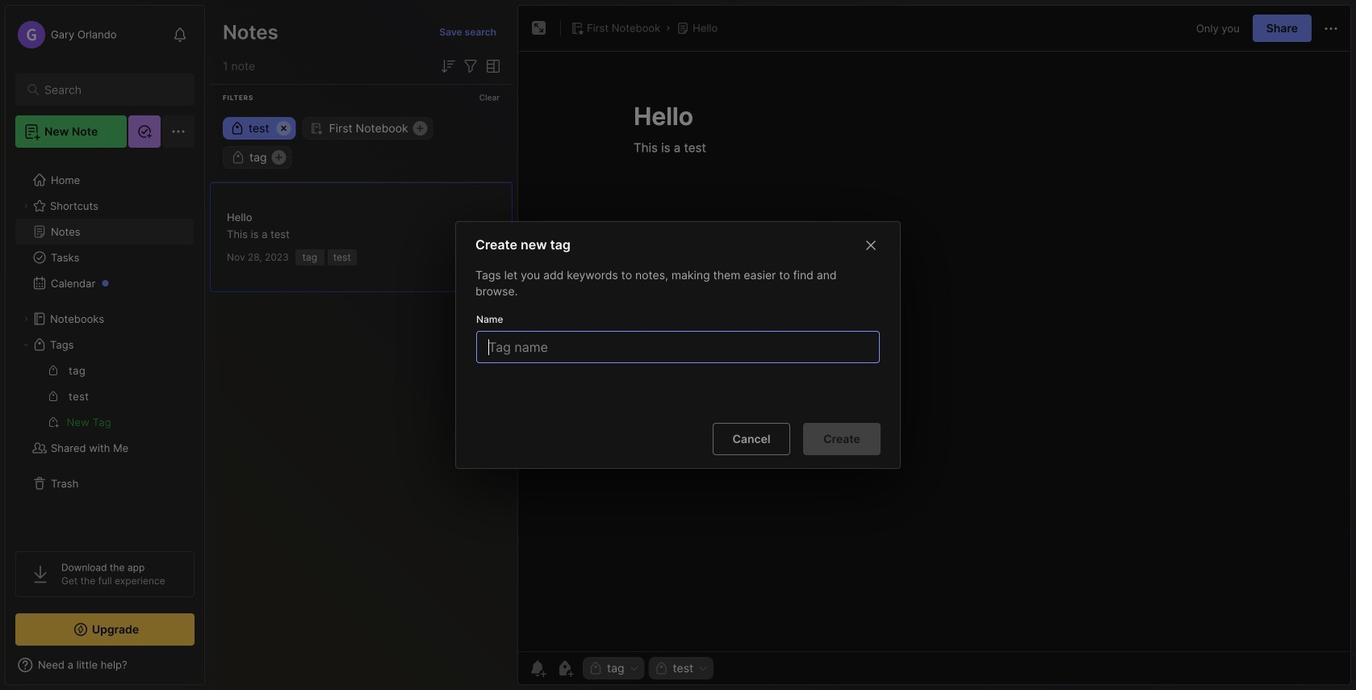 Task type: locate. For each thing, give the bounding box(es) containing it.
Tag name text field
[[487, 332, 873, 363]]

group
[[15, 358, 194, 435]]

tree
[[6, 158, 204, 537]]

none search field inside main element
[[44, 80, 173, 99]]

add tag image
[[556, 659, 575, 678]]

tree inside main element
[[6, 158, 204, 537]]

add a reminder image
[[528, 659, 548, 678]]

None search field
[[44, 80, 173, 99]]

expand note image
[[530, 19, 549, 38]]

expand tags image
[[21, 340, 31, 350]]

expand notebooks image
[[21, 314, 31, 324]]

note window element
[[518, 5, 1352, 686]]



Task type: describe. For each thing, give the bounding box(es) containing it.
close image
[[862, 236, 881, 255]]

Search text field
[[44, 82, 173, 98]]

group inside main element
[[15, 358, 194, 435]]

Note Editor text field
[[519, 51, 1351, 652]]

main element
[[0, 0, 210, 691]]



Task type: vqa. For each thing, say whether or not it's contained in the screenshot.
Nov 14 related to e
no



